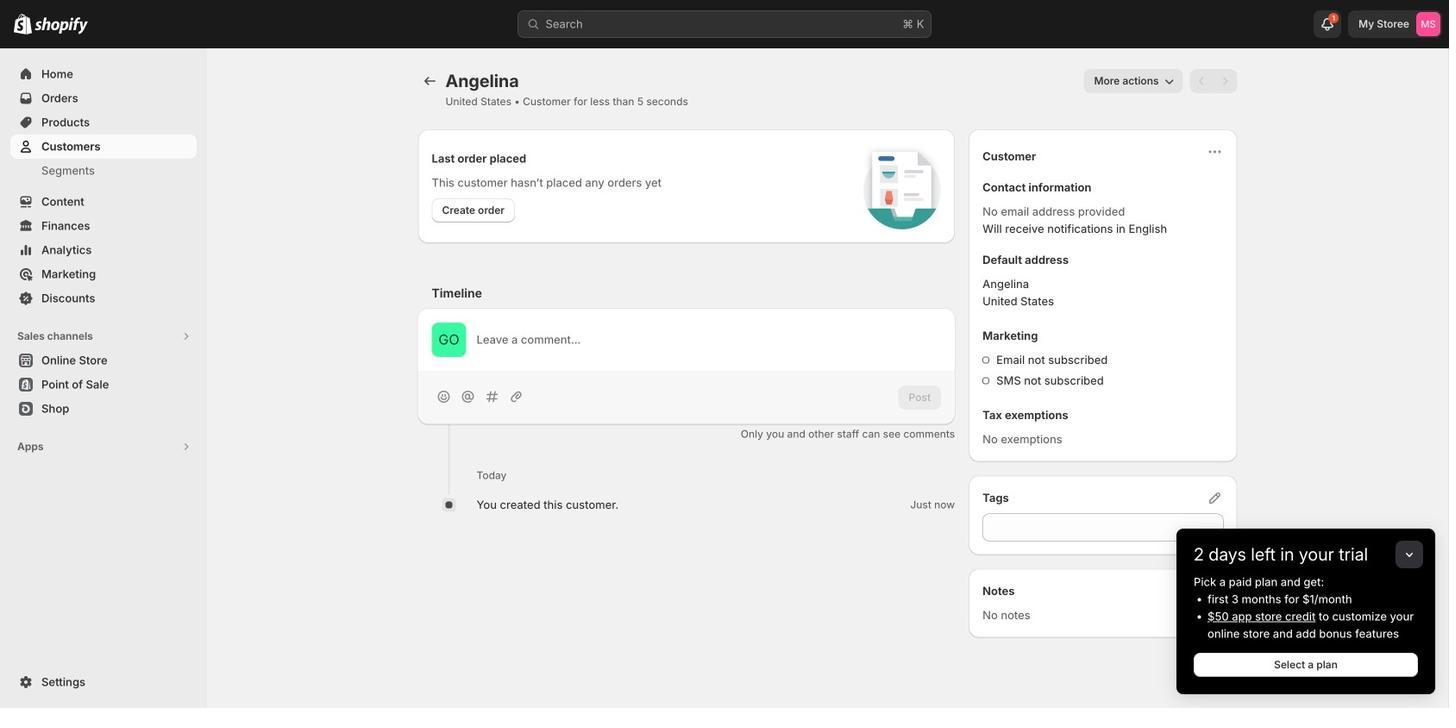 Task type: describe. For each thing, give the bounding box(es) containing it.
previous image
[[1193, 72, 1211, 90]]

my storee image
[[1416, 12, 1440, 36]]

1 horizontal spatial shopify image
[[35, 17, 88, 34]]



Task type: locate. For each thing, give the bounding box(es) containing it.
None text field
[[983, 514, 1224, 541]]

next image
[[1217, 72, 1234, 90]]

0 horizontal spatial shopify image
[[14, 14, 32, 34]]

Leave a comment... text field
[[477, 331, 941, 348]]

shopify image
[[14, 14, 32, 34], [35, 17, 88, 34]]

avatar with initials g o image
[[432, 323, 466, 357]]



Task type: vqa. For each thing, say whether or not it's contained in the screenshot.
Discounts at the left of page
no



